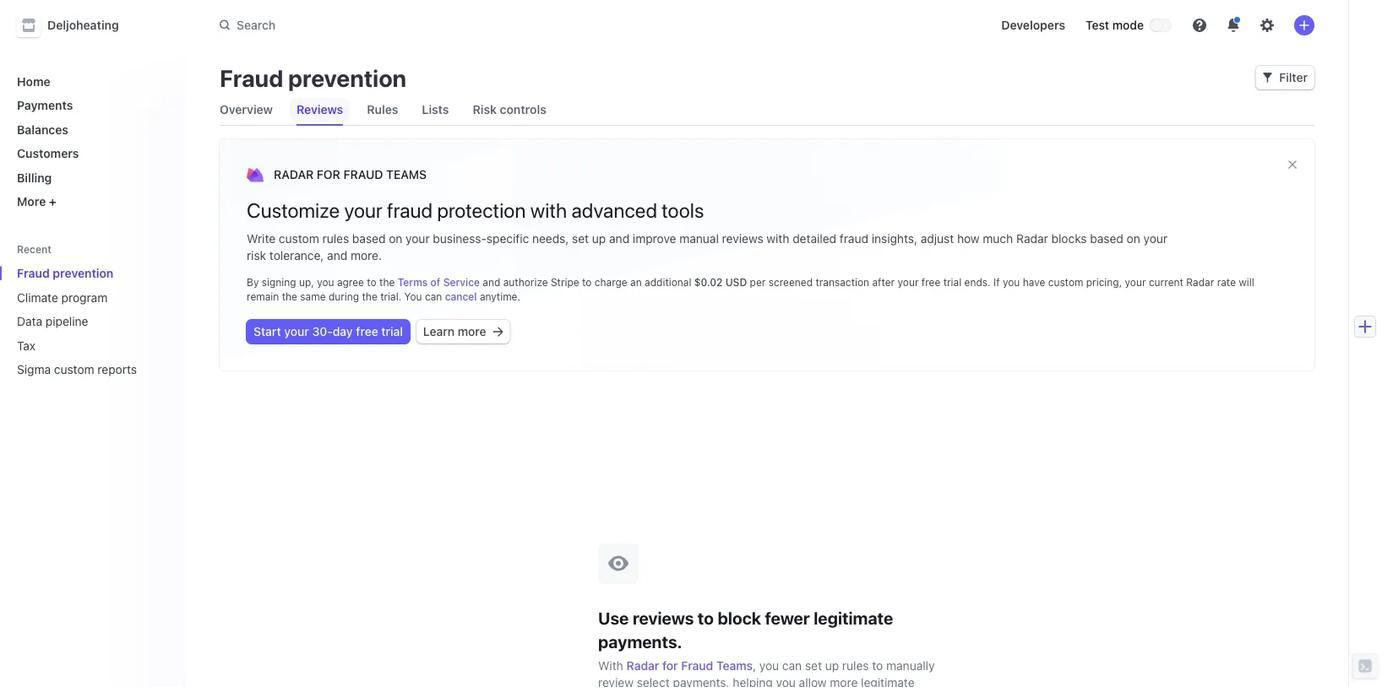 Task type: describe. For each thing, give the bounding box(es) containing it.
your up 'current'
[[1143, 232, 1167, 246]]

start your 30-day free trial button
[[247, 320, 410, 344]]

write custom rules based on your business-specific needs, set up and improve manual reviews with detailed fraud insights, adjust how much radar blocks based on your risk tolerance, and more.
[[247, 232, 1167, 263]]

1 vertical spatial for
[[662, 659, 678, 673]]

, you can set up rules to manually review select payments, helping you allow more legitimat
[[598, 659, 935, 688]]

radar up 'customize'
[[274, 168, 314, 182]]

learn more
[[423, 325, 486, 339]]

tax link
[[10, 332, 149, 359]]

your left business-
[[406, 232, 430, 246]]

2 on from the left
[[1127, 232, 1140, 246]]

rate
[[1217, 276, 1236, 288]]

help image
[[1193, 19, 1206, 32]]

filter
[[1279, 71, 1308, 84]]

tools
[[662, 199, 704, 222]]

much
[[983, 232, 1013, 246]]

up,
[[299, 276, 314, 288]]

risk
[[247, 249, 266, 263]]

overview link
[[213, 98, 280, 122]]

transaction
[[816, 276, 869, 288]]

home link
[[10, 68, 172, 95]]

climate
[[17, 291, 58, 305]]

to inside the , you can set up rules to manually review select payments, helping you allow more legitimat
[[872, 659, 883, 673]]

deljoheating button
[[17, 14, 136, 37]]

manually
[[886, 659, 935, 673]]

developers
[[1001, 18, 1065, 32]]

needs,
[[532, 232, 569, 246]]

trial inside per screened transaction after your free trial ends. if you have custom pricing, your current radar rate will remain the same during the trial. you can
[[943, 276, 962, 288]]

use
[[598, 609, 629, 628]]

current
[[1149, 276, 1183, 288]]

start your 30-day free trial
[[253, 325, 403, 339]]

,
[[753, 659, 756, 673]]

climate program link
[[10, 284, 149, 311]]

sigma custom reports
[[17, 363, 137, 377]]

svg image for learn more
[[493, 327, 503, 337]]

rules
[[367, 103, 398, 117]]

you left allow
[[776, 676, 796, 688]]

controls
[[500, 103, 546, 117]]

program
[[61, 291, 108, 305]]

by signing up, you agree to the terms of service and authorize stripe to charge an additional $0.02 usd
[[247, 276, 747, 288]]

your right after
[[898, 276, 919, 288]]

set inside the , you can set up rules to manually review select payments, helping you allow more legitimat
[[805, 659, 822, 673]]

custom for rules
[[279, 232, 319, 246]]

payments.
[[598, 632, 682, 652]]

0 horizontal spatial more
[[458, 325, 486, 339]]

customers
[[17, 147, 79, 161]]

will
[[1239, 276, 1254, 288]]

30-
[[312, 325, 333, 339]]

how
[[957, 232, 980, 246]]

radar inside write custom rules based on your business-specific needs, set up and improve manual reviews with detailed fraud insights, adjust how much radar blocks based on your risk tolerance, and more.
[[1016, 232, 1048, 246]]

deljoheating
[[47, 18, 119, 32]]

insights,
[[872, 232, 917, 246]]

rules inside the , you can set up rules to manually review select payments, helping you allow more legitimat
[[842, 659, 869, 673]]

fraud inside recent element
[[17, 267, 50, 280]]

usd
[[725, 276, 747, 288]]

1 on from the left
[[389, 232, 402, 246]]

can inside per screened transaction after your free trial ends. if you have custom pricing, your current radar rate will remain the same during the trial. you can
[[425, 291, 442, 302]]

same
[[300, 291, 326, 302]]

fewer
[[765, 609, 810, 628]]

customize your fraud protection with advanced tools
[[247, 199, 704, 222]]

tax
[[17, 339, 36, 353]]

+
[[49, 195, 57, 209]]

1 horizontal spatial teams
[[716, 659, 753, 673]]

you
[[404, 291, 422, 302]]

terms of service link
[[398, 276, 480, 288]]

during
[[329, 291, 359, 302]]

fraud up payments,
[[681, 659, 713, 673]]

svg image for filter
[[1262, 73, 1272, 83]]

search
[[237, 18, 276, 32]]

can inside the , you can set up rules to manually review select payments, helping you allow more legitimat
[[782, 659, 802, 673]]

you right up,
[[317, 276, 334, 288]]

with inside write custom rules based on your business-specific needs, set up and improve manual reviews with detailed fraud insights, adjust how much radar blocks based on your risk tolerance, and more.
[[767, 232, 789, 246]]

0 horizontal spatial for
[[317, 168, 340, 182]]

rules inside write custom rules based on your business-specific needs, set up and improve manual reviews with detailed fraud insights, adjust how much radar blocks based on your risk tolerance, and more.
[[322, 232, 349, 246]]

reviews inside use reviews to block fewer legitimate payments.
[[633, 609, 694, 628]]

free inside per screened transaction after your free trial ends. if you have custom pricing, your current radar rate will remain the same during the trial. you can
[[921, 276, 940, 288]]

balances link
[[10, 116, 172, 143]]

remain
[[247, 291, 279, 302]]

recent
[[17, 243, 52, 255]]

select
[[637, 676, 670, 688]]

0 horizontal spatial fraud
[[387, 199, 433, 222]]

lists
[[422, 103, 449, 117]]

if
[[993, 276, 1000, 288]]

per
[[750, 276, 766, 288]]

you right the ,
[[759, 659, 779, 673]]

1 horizontal spatial fraud prevention
[[220, 64, 406, 92]]

have
[[1023, 276, 1045, 288]]

advanced
[[571, 199, 657, 222]]

improve
[[633, 232, 676, 246]]

1 horizontal spatial the
[[362, 291, 377, 302]]

test mode
[[1086, 18, 1144, 32]]

of
[[430, 276, 440, 288]]

free inside button
[[356, 325, 378, 339]]

by
[[247, 276, 259, 288]]

0 vertical spatial prevention
[[288, 64, 406, 92]]

customize
[[247, 199, 340, 222]]

customers link
[[10, 140, 172, 167]]

Search text field
[[209, 10, 686, 41]]

fraud down rules link
[[343, 168, 383, 182]]

to right stripe
[[582, 276, 592, 288]]

0 horizontal spatial and
[[327, 249, 347, 263]]

Search search field
[[209, 10, 686, 41]]

review
[[598, 676, 634, 688]]



Task type: locate. For each thing, give the bounding box(es) containing it.
trial down trial.
[[381, 325, 403, 339]]

up up allow
[[825, 659, 839, 673]]

and left more.
[[327, 249, 347, 263]]

2 vertical spatial and
[[483, 276, 500, 288]]

write
[[247, 232, 276, 246]]

and up 'anytime.'
[[483, 276, 500, 288]]

1 based from the left
[[352, 232, 386, 246]]

1 horizontal spatial up
[[825, 659, 839, 673]]

0 vertical spatial for
[[317, 168, 340, 182]]

radar inside per screened transaction after your free trial ends. if you have custom pricing, your current radar rate will remain the same during the trial. you can
[[1186, 276, 1214, 288]]

can down "of"
[[425, 291, 442, 302]]

radar up select
[[626, 659, 659, 673]]

2 horizontal spatial custom
[[1048, 276, 1083, 288]]

2 based from the left
[[1090, 232, 1123, 246]]

1 horizontal spatial rules
[[842, 659, 869, 673]]

payments
[[17, 98, 73, 112]]

overview
[[220, 103, 273, 117]]

core navigation links element
[[10, 68, 172, 215]]

0 vertical spatial svg image
[[1262, 73, 1272, 83]]

svg image inside learn more link
[[493, 327, 503, 337]]

more
[[458, 325, 486, 339], [830, 676, 858, 688]]

set up allow
[[805, 659, 822, 673]]

rules link
[[360, 98, 405, 122]]

business-
[[433, 232, 487, 246]]

data pipeline link
[[10, 308, 149, 335]]

recent element
[[0, 260, 186, 384]]

0 vertical spatial teams
[[386, 168, 427, 182]]

radar left rate at top right
[[1186, 276, 1214, 288]]

0 vertical spatial custom
[[279, 232, 319, 246]]

1 vertical spatial can
[[782, 659, 802, 673]]

settings image
[[1260, 19, 1274, 32]]

with up needs,
[[530, 199, 567, 222]]

the left trial.
[[362, 291, 377, 302]]

stripe
[[551, 276, 579, 288]]

detailed
[[793, 232, 836, 246]]

with radar for fraud teams
[[598, 659, 753, 673]]

1 horizontal spatial based
[[1090, 232, 1123, 246]]

pricing,
[[1086, 276, 1122, 288]]

set inside write custom rules based on your business-specific needs, set up and improve manual reviews with detailed fraud insights, adjust how much radar blocks based on your risk tolerance, and more.
[[572, 232, 589, 246]]

block
[[718, 609, 761, 628]]

you right if
[[1003, 276, 1020, 288]]

1 horizontal spatial set
[[805, 659, 822, 673]]

trial left ends.
[[943, 276, 962, 288]]

more right learn at left
[[458, 325, 486, 339]]

rules up tolerance,
[[322, 232, 349, 246]]

charge
[[594, 276, 627, 288]]

for up select
[[662, 659, 678, 673]]

1 horizontal spatial and
[[483, 276, 500, 288]]

prevention inside recent element
[[53, 267, 113, 280]]

reports
[[98, 363, 137, 377]]

custom for reports
[[54, 363, 94, 377]]

protection
[[437, 199, 526, 222]]

notifications image
[[1227, 19, 1240, 32]]

tab list
[[213, 95, 1314, 126]]

radar for fraud teams
[[274, 168, 427, 182]]

0 horizontal spatial svg image
[[493, 327, 503, 337]]

rules
[[322, 232, 349, 246], [842, 659, 869, 673]]

use reviews to block fewer legitimate payments.
[[598, 609, 893, 652]]

specific
[[487, 232, 529, 246]]

0 vertical spatial free
[[921, 276, 940, 288]]

0 horizontal spatial based
[[352, 232, 386, 246]]

1 vertical spatial reviews
[[633, 609, 694, 628]]

fraud inside write custom rules based on your business-specific needs, set up and improve manual reviews with detailed fraud insights, adjust how much radar blocks based on your risk tolerance, and more.
[[840, 232, 868, 246]]

reviews tab
[[290, 95, 350, 125]]

with
[[530, 199, 567, 222], [767, 232, 789, 246]]

fraud prevention inside recent element
[[17, 267, 113, 280]]

1 vertical spatial and
[[327, 249, 347, 263]]

more +
[[17, 195, 57, 209]]

tolerance,
[[269, 249, 324, 263]]

set
[[572, 232, 589, 246], [805, 659, 822, 673]]

up
[[592, 232, 606, 246], [825, 659, 839, 673]]

tab list containing overview
[[213, 95, 1314, 126]]

terms
[[398, 276, 428, 288]]

day
[[333, 325, 353, 339]]

0 vertical spatial up
[[592, 232, 606, 246]]

0 vertical spatial trial
[[943, 276, 962, 288]]

more inside the , you can set up rules to manually review select payments, helping you allow more legitimat
[[830, 676, 858, 688]]

0 horizontal spatial trial
[[381, 325, 403, 339]]

blocks
[[1051, 232, 1087, 246]]

svg image inside 'filter' popup button
[[1262, 73, 1272, 83]]

0 horizontal spatial the
[[282, 291, 297, 302]]

up down advanced
[[592, 232, 606, 246]]

more right allow
[[830, 676, 858, 688]]

0 horizontal spatial fraud prevention
[[17, 267, 113, 280]]

custom right have
[[1048, 276, 1083, 288]]

2 vertical spatial custom
[[54, 363, 94, 377]]

reviews
[[722, 232, 763, 246], [633, 609, 694, 628]]

1 vertical spatial free
[[356, 325, 378, 339]]

teams up helping
[[716, 659, 753, 673]]

0 horizontal spatial with
[[530, 199, 567, 222]]

0 horizontal spatial custom
[[54, 363, 94, 377]]

on up terms
[[389, 232, 402, 246]]

trial inside button
[[381, 325, 403, 339]]

test
[[1086, 18, 1109, 32]]

data pipeline
[[17, 315, 88, 329]]

1 horizontal spatial svg image
[[1262, 73, 1272, 83]]

0 horizontal spatial on
[[389, 232, 402, 246]]

1 vertical spatial teams
[[716, 659, 753, 673]]

agree
[[337, 276, 364, 288]]

custom up tolerance,
[[279, 232, 319, 246]]

1 horizontal spatial can
[[782, 659, 802, 673]]

reviews
[[296, 103, 343, 117]]

0 vertical spatial more
[[458, 325, 486, 339]]

to left block
[[698, 609, 714, 628]]

you
[[317, 276, 334, 288], [1003, 276, 1020, 288], [759, 659, 779, 673], [776, 676, 796, 688]]

0 vertical spatial set
[[572, 232, 589, 246]]

1 vertical spatial more
[[830, 676, 858, 688]]

2 horizontal spatial the
[[379, 276, 395, 288]]

manual
[[679, 232, 719, 246]]

up inside write custom rules based on your business-specific needs, set up and improve manual reviews with detailed fraud insights, adjust how much radar blocks based on your risk tolerance, and more.
[[592, 232, 606, 246]]

1 horizontal spatial on
[[1127, 232, 1140, 246]]

billing link
[[10, 164, 172, 191]]

1 horizontal spatial with
[[767, 232, 789, 246]]

on right blocks
[[1127, 232, 1140, 246]]

custom down tax 'link'
[[54, 363, 94, 377]]

with left detailed
[[767, 232, 789, 246]]

1 vertical spatial set
[[805, 659, 822, 673]]

developers link
[[994, 12, 1072, 39]]

0 horizontal spatial free
[[356, 325, 378, 339]]

legitimate
[[814, 609, 893, 628]]

1 vertical spatial with
[[767, 232, 789, 246]]

1 vertical spatial prevention
[[53, 267, 113, 280]]

to inside use reviews to block fewer legitimate payments.
[[698, 609, 714, 628]]

1 horizontal spatial prevention
[[288, 64, 406, 92]]

2 horizontal spatial and
[[609, 232, 629, 246]]

prevention up reviews
[[288, 64, 406, 92]]

fraud up overview
[[220, 64, 283, 92]]

learn
[[423, 325, 455, 339]]

with
[[598, 659, 623, 673]]

trial
[[943, 276, 962, 288], [381, 325, 403, 339]]

radar right much
[[1016, 232, 1048, 246]]

more
[[17, 195, 46, 209]]

0 horizontal spatial set
[[572, 232, 589, 246]]

your inside button
[[284, 325, 309, 339]]

fraud prevention
[[220, 64, 406, 92], [17, 267, 113, 280]]

rules down legitimate
[[842, 659, 869, 673]]

payments link
[[10, 92, 172, 119]]

after
[[872, 276, 895, 288]]

fraud down the recent
[[17, 267, 50, 280]]

balances
[[17, 122, 68, 136]]

cancel anytime.
[[445, 291, 520, 302]]

1 horizontal spatial custom
[[279, 232, 319, 246]]

to
[[367, 276, 376, 288], [582, 276, 592, 288], [698, 609, 714, 628], [872, 659, 883, 673]]

0 horizontal spatial up
[[592, 232, 606, 246]]

the
[[379, 276, 395, 288], [282, 291, 297, 302], [362, 291, 377, 302]]

1 vertical spatial custom
[[1048, 276, 1083, 288]]

can
[[425, 291, 442, 302], [782, 659, 802, 673]]

1 horizontal spatial trial
[[943, 276, 962, 288]]

trial.
[[380, 291, 401, 302]]

your left 'current'
[[1125, 276, 1146, 288]]

sigma
[[17, 363, 51, 377]]

to right agree
[[367, 276, 376, 288]]

can up allow
[[782, 659, 802, 673]]

authorize
[[503, 276, 548, 288]]

1 vertical spatial rules
[[842, 659, 869, 673]]

helping
[[733, 676, 773, 688]]

fraud right detailed
[[840, 232, 868, 246]]

up inside the , you can set up rules to manually review select payments, helping you allow more legitimat
[[825, 659, 839, 673]]

filter button
[[1256, 66, 1314, 90]]

you inside per screened transaction after your free trial ends. if you have custom pricing, your current radar rate will remain the same during the trial. you can
[[1003, 276, 1020, 288]]

1 vertical spatial trial
[[381, 325, 403, 339]]

pipeline
[[46, 315, 88, 329]]

to left manually at the right of the page
[[872, 659, 883, 673]]

0 horizontal spatial rules
[[322, 232, 349, 246]]

1 vertical spatial fraud prevention
[[17, 267, 113, 280]]

1 vertical spatial up
[[825, 659, 839, 673]]

your
[[344, 199, 382, 222], [406, 232, 430, 246], [1143, 232, 1167, 246], [898, 276, 919, 288], [1125, 276, 1146, 288], [284, 325, 309, 339]]

per screened transaction after your free trial ends. if you have custom pricing, your current radar rate will remain the same during the trial. you can
[[247, 276, 1254, 302]]

1 horizontal spatial fraud
[[840, 232, 868, 246]]

svg image
[[1262, 73, 1272, 83], [493, 327, 503, 337]]

0 vertical spatial can
[[425, 291, 442, 302]]

your down radar for fraud teams
[[344, 199, 382, 222]]

for up 'customize'
[[317, 168, 340, 182]]

learn more link
[[416, 320, 510, 344]]

for
[[317, 168, 340, 182], [662, 659, 678, 673]]

risk controls link
[[466, 98, 553, 122]]

1 vertical spatial fraud
[[840, 232, 868, 246]]

teams down rules link
[[386, 168, 427, 182]]

reviews right manual
[[722, 232, 763, 246]]

1 horizontal spatial more
[[830, 676, 858, 688]]

prevention
[[288, 64, 406, 92], [53, 267, 113, 280]]

svg image down 'anytime.'
[[493, 327, 503, 337]]

custom inside write custom rules based on your business-specific needs, set up and improve manual reviews with detailed fraud insights, adjust how much radar blocks based on your risk tolerance, and more.
[[279, 232, 319, 246]]

free down adjust
[[921, 276, 940, 288]]

reviews inside write custom rules based on your business-specific needs, set up and improve manual reviews with detailed fraud insights, adjust how much radar blocks based on your risk tolerance, and more.
[[722, 232, 763, 246]]

1 vertical spatial svg image
[[493, 327, 503, 337]]

billing
[[17, 171, 52, 185]]

custom inside per screened transaction after your free trial ends. if you have custom pricing, your current radar rate will remain the same during the trial. you can
[[1048, 276, 1083, 288]]

0 horizontal spatial teams
[[386, 168, 427, 182]]

fraud down radar for fraud teams
[[387, 199, 433, 222]]

0 vertical spatial and
[[609, 232, 629, 246]]

fraud prevention up reviews
[[220, 64, 406, 92]]

prevention up program
[[53, 267, 113, 280]]

climate program
[[17, 291, 108, 305]]

0 horizontal spatial prevention
[[53, 267, 113, 280]]

home
[[17, 74, 50, 88]]

and
[[609, 232, 629, 246], [327, 249, 347, 263], [483, 276, 500, 288]]

on
[[389, 232, 402, 246], [1127, 232, 1140, 246]]

0 vertical spatial with
[[530, 199, 567, 222]]

svg image left filter
[[1262, 73, 1272, 83]]

1 horizontal spatial free
[[921, 276, 940, 288]]

0 horizontal spatial can
[[425, 291, 442, 302]]

0 vertical spatial rules
[[322, 232, 349, 246]]

0 vertical spatial fraud prevention
[[220, 64, 406, 92]]

free right day
[[356, 325, 378, 339]]

based right blocks
[[1090, 232, 1123, 246]]

0 horizontal spatial reviews
[[633, 609, 694, 628]]

risk
[[473, 103, 497, 117]]

your left 30-
[[284, 325, 309, 339]]

data
[[17, 315, 42, 329]]

recent navigation links element
[[0, 242, 186, 384]]

0 vertical spatial reviews
[[722, 232, 763, 246]]

the down signing at left top
[[282, 291, 297, 302]]

based up more.
[[352, 232, 386, 246]]

cancel
[[445, 291, 477, 302]]

set right needs,
[[572, 232, 589, 246]]

fraud prevention up climate program
[[17, 267, 113, 280]]

and down advanced
[[609, 232, 629, 246]]

custom inside "link"
[[54, 363, 94, 377]]

0 vertical spatial fraud
[[387, 199, 433, 222]]

reviews up payments.
[[633, 609, 694, 628]]

radar for fraud teams link
[[626, 658, 753, 675]]

payments,
[[673, 676, 730, 688]]

service
[[443, 276, 480, 288]]

1 horizontal spatial for
[[662, 659, 678, 673]]

1 horizontal spatial reviews
[[722, 232, 763, 246]]

ends.
[[964, 276, 991, 288]]

the up trial.
[[379, 276, 395, 288]]



Task type: vqa. For each thing, say whether or not it's contained in the screenshot.
Payment page Payment
no



